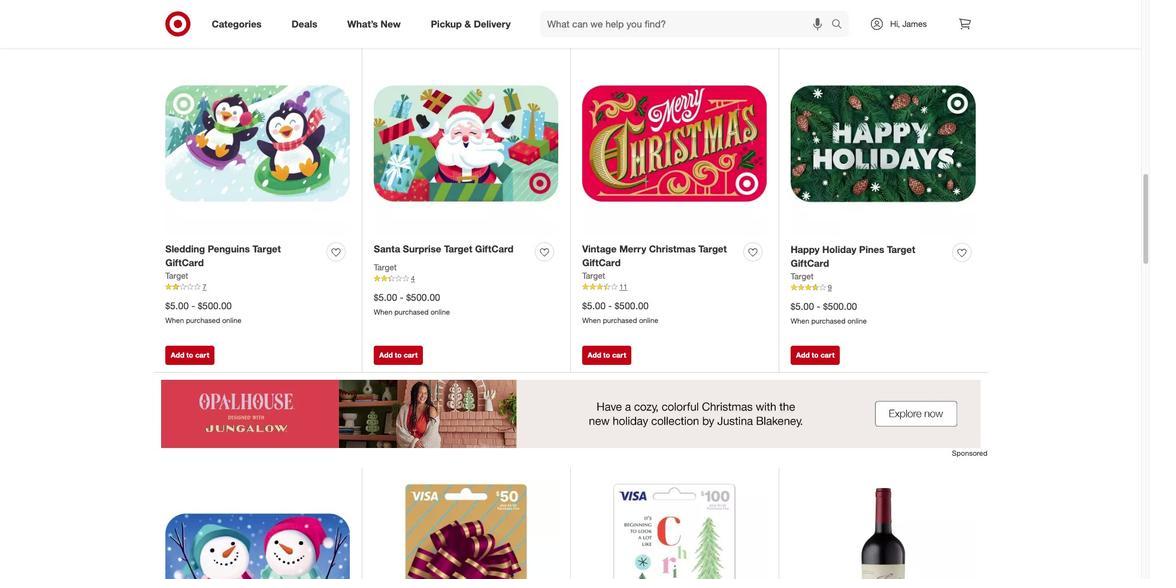 Task type: describe. For each thing, give the bounding box(es) containing it.
visa gift card - $50 + $5 fee image
[[374, 480, 558, 580]]

happy
[[791, 244, 820, 256]]

categories link
[[202, 11, 277, 37]]

target inside vintage merry christmas target giftcard
[[698, 243, 727, 255]]

pines
[[859, 244, 884, 256]]

search
[[826, 19, 855, 31]]

target link for santa surprise target giftcard
[[374, 262, 397, 274]]

purchased for penguins
[[186, 316, 220, 325]]

11 link
[[582, 282, 767, 293]]

happy holiday pines target giftcard link
[[791, 243, 948, 271]]

7
[[202, 283, 206, 292]]

&
[[465, 18, 471, 30]]

purchased for holiday
[[811, 317, 846, 326]]

santa surprise target giftcard link
[[374, 243, 514, 256]]

christmas
[[649, 243, 696, 255]]

$5.00 - $500.00 when purchased online for surprise
[[374, 292, 450, 317]]

- for sledding penguins target giftcard
[[191, 300, 195, 312]]

sledding penguins target giftcard link
[[165, 243, 322, 270]]

vintage
[[582, 243, 617, 255]]

santa surprise target giftcard image
[[374, 51, 558, 236]]

new
[[381, 18, 401, 30]]

when for vintage merry christmas target giftcard
[[582, 316, 601, 325]]

$500.00 for penguins
[[198, 300, 232, 312]]

giftcard inside sledding penguins target giftcard
[[165, 257, 204, 269]]

vintage merry christmas target giftcard
[[582, 243, 727, 269]]

$5.00 - $500.00 when purchased online for penguins
[[165, 300, 241, 325]]

when for happy holiday pines target giftcard
[[791, 317, 809, 326]]

merry
[[619, 243, 646, 255]]

9
[[828, 283, 832, 292]]

$5.00 for sledding penguins target giftcard
[[165, 300, 189, 312]]

target link for sledding penguins target giftcard
[[165, 270, 188, 282]]

advertisement region
[[154, 381, 987, 449]]

target inside santa surprise target giftcard link
[[444, 243, 472, 255]]

sledding
[[165, 243, 205, 255]]

$500.00 for surprise
[[406, 292, 440, 304]]

target link for vintage merry christmas target giftcard
[[582, 270, 605, 282]]

7 link
[[165, 282, 350, 293]]

$5.00 for santa surprise target giftcard
[[374, 292, 397, 304]]

when for santa surprise target giftcard
[[374, 308, 392, 317]]

james
[[902, 19, 927, 29]]

search button
[[826, 11, 855, 40]]

purchased for merry
[[603, 316, 637, 325]]

online for penguins
[[222, 316, 241, 325]]

target down sledding
[[165, 271, 188, 281]]

surprise
[[403, 243, 441, 255]]



Task type: vqa. For each thing, say whether or not it's contained in the screenshot.


Task type: locate. For each thing, give the bounding box(es) containing it.
giftcard inside vintage merry christmas target giftcard
[[582, 257, 621, 269]]

target link
[[374, 262, 397, 274], [165, 270, 188, 282], [582, 270, 605, 282], [791, 271, 814, 283]]

to
[[186, 18, 193, 27], [395, 18, 402, 27], [603, 18, 610, 27], [812, 18, 819, 27], [186, 351, 193, 360], [395, 351, 402, 360], [603, 351, 610, 360], [812, 351, 819, 360]]

delivery
[[474, 18, 511, 30]]

target down happy
[[791, 271, 814, 282]]

$500.00
[[406, 292, 440, 304], [198, 300, 232, 312], [615, 300, 649, 312], [823, 301, 857, 313]]

pickup & delivery link
[[421, 11, 526, 37]]

$5.00 - $500.00 when purchased online down '7'
[[165, 300, 241, 325]]

online
[[431, 308, 450, 317], [222, 316, 241, 325], [639, 316, 658, 325], [848, 317, 867, 326]]

- for santa surprise target giftcard
[[400, 292, 404, 304]]

online down "4" link
[[431, 308, 450, 317]]

when for sledding penguins target giftcard
[[165, 316, 184, 325]]

purchased down 9
[[811, 317, 846, 326]]

$5.00 - $500.00 when purchased online down 4
[[374, 292, 450, 317]]

target down the vintage
[[582, 271, 605, 281]]

$5.00 down sledding
[[165, 300, 189, 312]]

josh cabernet sauvignon red wine - 750ml bottle image
[[791, 480, 976, 580], [791, 480, 976, 580]]

vintage merry christmas target giftcard image
[[582, 51, 767, 236]]

$5.00 - $500.00 when purchased online for merry
[[582, 300, 658, 325]]

purchased for surprise
[[394, 308, 429, 317]]

target link down the vintage
[[582, 270, 605, 282]]

add to cart
[[171, 18, 209, 27], [379, 18, 418, 27], [588, 18, 626, 27], [796, 18, 835, 27], [171, 351, 209, 360], [379, 351, 418, 360], [588, 351, 626, 360], [796, 351, 835, 360]]

$500.00 down '7'
[[198, 300, 232, 312]]

$500.00 down 4
[[406, 292, 440, 304]]

- down happy
[[817, 301, 820, 313]]

$5.00 - $500.00 when purchased online for holiday
[[791, 301, 867, 326]]

11
[[619, 283, 627, 292]]

online down 9 link
[[848, 317, 867, 326]]

$500.00 down 9
[[823, 301, 857, 313]]

9 link
[[791, 283, 976, 293]]

$5.00 for happy holiday pines target giftcard
[[791, 301, 814, 313]]

$5.00 - $500.00 when purchased online down 11
[[582, 300, 658, 325]]

$5.00 for vintage merry christmas target giftcard
[[582, 300, 606, 312]]

target link for happy holiday pines target giftcard
[[791, 271, 814, 283]]

santa surprise target giftcard
[[374, 243, 514, 255]]

deals
[[292, 18, 317, 30]]

snowman bffs target giftcard image
[[165, 480, 350, 580]]

$5.00 down happy
[[791, 301, 814, 313]]

- for happy holiday pines target giftcard
[[817, 301, 820, 313]]

what's new
[[347, 18, 401, 30]]

target up "4" link
[[444, 243, 472, 255]]

santa
[[374, 243, 400, 255]]

target link down happy
[[791, 271, 814, 283]]

giftcard up "4" link
[[475, 243, 514, 255]]

- for vintage merry christmas target giftcard
[[608, 300, 612, 312]]

giftcard down sledding
[[165, 257, 204, 269]]

deals link
[[281, 11, 332, 37]]

add to cart button
[[165, 13, 215, 32], [374, 13, 423, 32], [582, 13, 632, 32], [791, 13, 840, 32], [165, 346, 215, 366], [374, 346, 423, 366], [582, 346, 632, 366], [791, 346, 840, 366]]

giftcard
[[475, 243, 514, 255], [165, 257, 204, 269], [582, 257, 621, 269], [791, 258, 829, 270]]

happy holiday pines target giftcard
[[791, 244, 915, 270]]

- down sledding
[[191, 300, 195, 312]]

target link down santa
[[374, 262, 397, 274]]

purchased down 11
[[603, 316, 637, 325]]

pickup & delivery
[[431, 18, 511, 30]]

$5.00 down santa
[[374, 292, 397, 304]]

4
[[411, 275, 415, 284]]

$500.00 for merry
[[615, 300, 649, 312]]

giftcard down the vintage
[[582, 257, 621, 269]]

online for surprise
[[431, 308, 450, 317]]

online down 11 link
[[639, 316, 658, 325]]

$5.00 - $500.00 when purchased online
[[374, 292, 450, 317], [165, 300, 241, 325], [582, 300, 658, 325], [791, 301, 867, 326]]

penguins
[[208, 243, 250, 255]]

$5.00
[[374, 292, 397, 304], [165, 300, 189, 312], [582, 300, 606, 312], [791, 301, 814, 313]]

- down santa
[[400, 292, 404, 304]]

hi, james
[[890, 19, 927, 29]]

visa holiday gift card - $100 + $6 fee image
[[582, 480, 767, 580]]

target right penguins
[[252, 243, 281, 255]]

target inside sledding penguins target giftcard
[[252, 243, 281, 255]]

when
[[374, 308, 392, 317], [165, 316, 184, 325], [582, 316, 601, 325], [791, 317, 809, 326]]

purchased
[[394, 308, 429, 317], [186, 316, 220, 325], [603, 316, 637, 325], [811, 317, 846, 326]]

target inside happy holiday pines target giftcard
[[887, 244, 915, 256]]

what's
[[347, 18, 378, 30]]

What can we help you find? suggestions appear below search field
[[540, 11, 835, 37]]

online down 7 link
[[222, 316, 241, 325]]

target
[[252, 243, 281, 255], [444, 243, 472, 255], [698, 243, 727, 255], [887, 244, 915, 256], [374, 263, 397, 273], [165, 271, 188, 281], [582, 271, 605, 281], [791, 271, 814, 282]]

hi,
[[890, 19, 900, 29]]

purchased down 4
[[394, 308, 429, 317]]

target link down sledding
[[165, 270, 188, 282]]

target right pines
[[887, 244, 915, 256]]

- down the vintage
[[608, 300, 612, 312]]

holiday
[[822, 244, 856, 256]]

sledding penguins target giftcard
[[165, 243, 281, 269]]

purchased down '7'
[[186, 316, 220, 325]]

online for merry
[[639, 316, 658, 325]]

target down santa
[[374, 263, 397, 273]]

categories
[[212, 18, 262, 30]]

$500.00 for holiday
[[823, 301, 857, 313]]

$500.00 down 11
[[615, 300, 649, 312]]

4 link
[[374, 274, 558, 284]]

add
[[171, 18, 184, 27], [379, 18, 393, 27], [588, 18, 601, 27], [796, 18, 810, 27], [171, 351, 184, 360], [379, 351, 393, 360], [588, 351, 601, 360], [796, 351, 810, 360]]

cart
[[195, 18, 209, 27], [404, 18, 418, 27], [612, 18, 626, 27], [821, 18, 835, 27], [195, 351, 209, 360], [404, 351, 418, 360], [612, 351, 626, 360], [821, 351, 835, 360]]

$5.00 down the vintage
[[582, 300, 606, 312]]

sponsored
[[952, 449, 987, 458]]

what's new link
[[337, 11, 416, 37]]

giftcard down happy
[[791, 258, 829, 270]]

happy holiday pines target giftcard image
[[791, 51, 976, 237]]

-
[[400, 292, 404, 304], [191, 300, 195, 312], [608, 300, 612, 312], [817, 301, 820, 313]]

sledding penguins target giftcard image
[[165, 51, 350, 236]]

giftcard inside happy holiday pines target giftcard
[[791, 258, 829, 270]]

vintage merry christmas target giftcard link
[[582, 243, 739, 270]]

online for holiday
[[848, 317, 867, 326]]

$5.00 - $500.00 when purchased online down 9
[[791, 301, 867, 326]]

pickup
[[431, 18, 462, 30]]

target right christmas
[[698, 243, 727, 255]]



